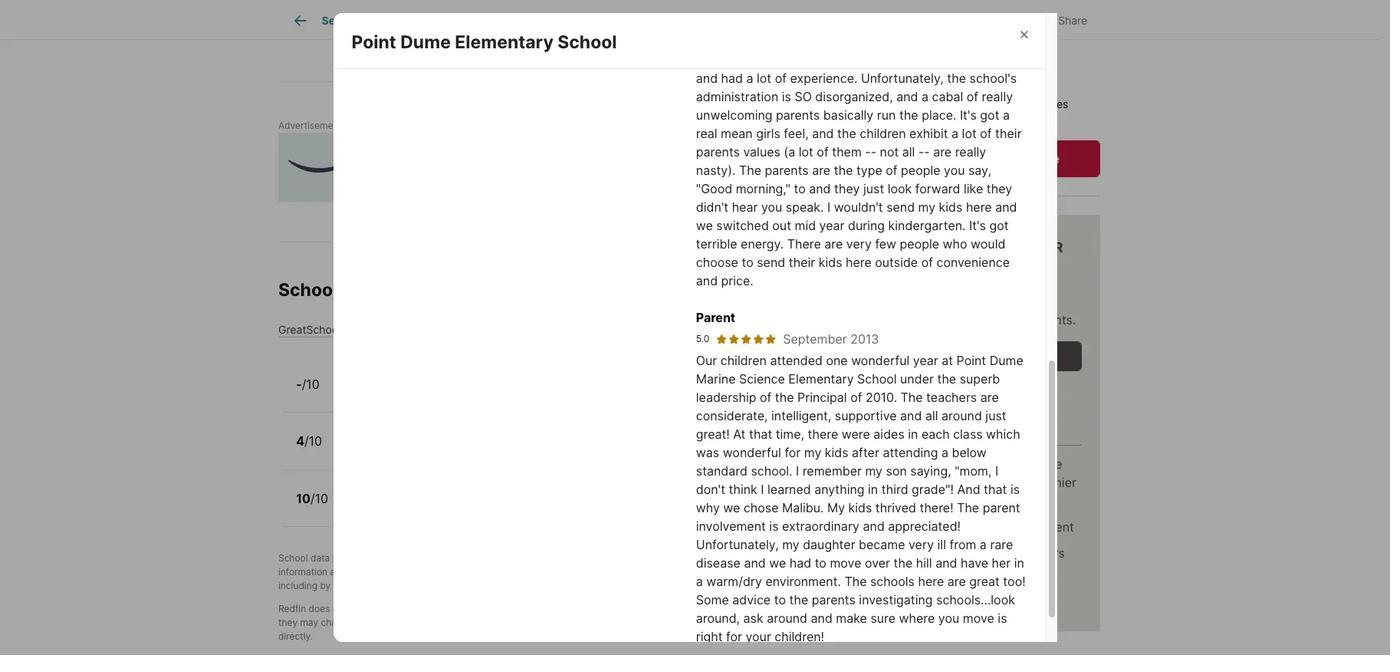Task type: vqa. For each thing, say whether or not it's contained in the screenshot.
POINT DUME ELEMENTARY SCHOOL 'dialog'
yes



Task type: describe. For each thing, give the bounding box(es) containing it.
0 horizontal spatial not
[[333, 603, 347, 615]]

0 horizontal spatial teacher,
[[738, 34, 785, 49]]

ave
[[1038, 151, 1060, 166]]

the inside exceptional service for half the
[[879, 590, 898, 605]]

unfortunately, inside i live blocks away from this school, was a former public school teacher, and really wanted my kids to go to public school. our kindergarten teacher, ken, was incredible and had a lot of experience. unfortunately, the school's administration is so disorganized, and a cabal of really unwelcoming parents basically run the place. it's got a real mean girls feel, and the children exhibit a lot of their parents values (a lot of them -- not all -- are really nasty). the parents are the type of people you say, "good morning," to and they just look forward like they didn't hear you speak. i wouldn't send my kids here and we switched out mid year during kindergarten. it's got terrible energy. there are very few people who would choose to send their kids here outside of convenience and price.
[[861, 71, 944, 86]]

and up "contacting"
[[330, 566, 347, 578]]

i right "mom,
[[996, 463, 999, 479]]

children inside i live blocks away from this school, was a former public school teacher, and really wanted my kids to go to public school. our kindergarten teacher, ken, was incredible and had a lot of experience. unfortunately, the school's administration is so disorganized, and a cabal of really unwelcoming parents basically run the place. it's got a real mean girls feel, and the children exhibit a lot of their parents values (a lot of them -- not all -- are really nasty). the parents are the type of people you say, "good morning," to and they just look forward like they didn't hear you speak. i wouldn't send my kids here and we switched out mid year during kindergarten. it's got terrible energy. there are very few people who would choose to send their kids here outside of convenience and price.
[[860, 126, 906, 141]]

a left the first
[[394, 566, 399, 578]]

school down &
[[558, 32, 617, 53]]

school up "information"
[[278, 553, 308, 564]]

each
[[922, 427, 950, 442]]

share
[[1059, 13, 1088, 26]]

are down have
[[948, 574, 966, 589]]

point dume elementary school
[[352, 32, 617, 53]]

0 horizontal spatial greatschools
[[278, 323, 347, 336]]

the inside guaranteed to be accurate. to verify school enrollment eligibility, contact the school district directly.
[[727, 617, 741, 629]]

to up district
[[775, 592, 786, 608]]

0 vertical spatial you
[[944, 163, 965, 178]]

estimated sale price $9.50m – $11.30m
[[879, 385, 1016, 430]]

considerate,
[[696, 408, 768, 424]]

to up price.
[[742, 255, 754, 270]]

of up look
[[886, 163, 898, 178]]

0 vertical spatial really
[[814, 34, 845, 49]]

to left go
[[943, 34, 954, 49]]

kindergarten
[[766, 52, 840, 68]]

are right there
[[825, 236, 843, 252]]

rating 5.0 out of 5 element
[[716, 333, 777, 345]]

1 horizontal spatial wonderful
[[852, 353, 910, 368]]

ratings
[[349, 566, 379, 578]]

1 horizontal spatial move
[[963, 611, 995, 626]]

after
[[852, 445, 880, 460]]

my up ken,
[[895, 34, 912, 49]]

guaranteed
[[408, 617, 458, 629]]

school right verify
[[569, 617, 597, 629]]

1 vertical spatial you
[[762, 200, 783, 215]]

kids down the forward
[[939, 200, 963, 215]]

parents up nasty).
[[696, 144, 740, 160]]

best
[[1005, 312, 1030, 327]]

schedule a consultation button
[[879, 341, 1082, 371]]

1 vertical spatial really
[[982, 89, 1013, 104]]

during
[[848, 218, 885, 233]]

2 horizontal spatial they
[[987, 181, 1013, 196]]

buyers inside ', a nonprofit organization. redfin recommends buyers and renters use greatschools information and ratings as a'
[[658, 553, 688, 564]]

as inside 'school service boundaries are intended to be used as a reference only; they may change and are not'
[[743, 603, 753, 615]]

a down place.
[[952, 126, 959, 141]]

information
[[278, 566, 328, 578]]

kids up remember
[[825, 445, 849, 460]]

guarantee
[[399, 603, 443, 615]]

their up themselves.
[[503, 566, 523, 578]]

and down ,
[[446, 566, 462, 578]]

and up administration
[[696, 71, 718, 86]]

the down and
[[957, 500, 980, 516]]

of up i own 7015 grasswood ave
[[981, 126, 992, 141]]

agent
[[1041, 519, 1075, 535]]

school. inside our children attended one wonderful year at point dume marine science elementary school under the superb leadership of the principal of 2010. the teachers are considerate, intelligent, supportive and all around just great! at that time, there were aides in each class which was wonderful for my kids after attending a below standard school. i remember my son saying, "mom, i don't think i learned anything in third grade"! and that is why we chose malibu. my kids thrived there! the parent involvement is extraordinary and appreciated! unfortunately, my daughter became very ill from a rare disease and we had to move over the hill and have her in a warm/dry environment. the schools here are great too! some advice to the parents investigating schools...look around, ask around and make sure where you move is right for your children!
[[751, 463, 793, 479]]

the down under
[[901, 390, 923, 405]]

unfortunately, inside our children attended one wonderful year at point dume marine science elementary school under the superb leadership of the principal of 2010. the teachers are considerate, intelligent, supportive and all around just great! at that time, there were aides in each class which was wonderful for my kids after attending a below standard school. i remember my son saying, "mom, i don't think i learned anything in third grade"! and that is why we chose malibu. my kids thrived there! the parent involvement is extraordinary and appreciated! unfortunately, my daughter became very ill from a rare disease and we had to move over the hill and have her in a warm/dry environment. the schools here are great too! some advice to the parents investigating schools...look around, ask around and make sure where you move is right for your children!
[[696, 537, 779, 552]]

and up "speak."
[[809, 181, 831, 196]]

learned
[[768, 482, 811, 497]]

is
[[861, 55, 876, 77]]

third
[[882, 482, 909, 497]]

and right track
[[897, 89, 919, 104]]

activity
[[861, 113, 898, 126]]

our inside i live blocks away from this school, was a former public school teacher, and really wanted my kids to go to public school. our kindergarten teacher, ken, was incredible and had a lot of experience. unfortunately, the school's administration is so disorganized, and a cabal of really unwelcoming parents basically run the place. it's got a real mean girls feel, and the children exhibit a lot of their parents values (a lot of them -- not all -- are really nasty). the parents are the type of people you say, "good morning," to and they just look forward like they didn't hear you speak. i wouldn't send my kids here and we switched out mid year during kindergarten. it's got terrible energy. there are very few people who would choose to send their kids here outside of convenience and price.
[[741, 52, 762, 68]]

0 vertical spatial in
[[908, 427, 919, 442]]

extraordinary
[[782, 519, 860, 534]]

experience.
[[791, 71, 858, 86]]

0 horizontal spatial dume
[[401, 32, 451, 53]]

advice
[[733, 592, 771, 608]]

forward
[[916, 181, 961, 196]]

school inside first step, and conduct their own investigation to determine their desired schools or school districts, including by contacting and visiting the schools themselves.
[[767, 566, 796, 578]]

my
[[828, 500, 845, 516]]

attended
[[771, 353, 823, 368]]

organization.
[[510, 553, 566, 564]]

the inside i live blocks away from this school, was a former public school teacher, and really wanted my kids to go to public school. our kindergarten teacher, ken, was incredible and had a lot of experience. unfortunately, the school's administration is so disorganized, and a cabal of really unwelcoming parents basically run the place. it's got a real mean girls feel, and the children exhibit a lot of their parents values (a lot of them -- not all -- are really nasty). the parents are the type of people you say, "good morning," to and they just look forward like they didn't hear you speak. i wouldn't send my kids here and we switched out mid year during kindergarten. it's got terrible energy. there are very few people who would choose to send their kids here outside of convenience and price.
[[739, 163, 762, 178]]

0 vertical spatial people
[[901, 163, 941, 178]]

are up enrollment
[[636, 603, 650, 615]]

had inside i live blocks away from this school, was a former public school teacher, and really wanted my kids to go to public school. our kindergarten teacher, ken, was incredible and had a lot of experience. unfortunately, the school's administration is so disorganized, and a cabal of really unwelcoming parents basically run the place. it's got a real mean girls feel, and the children exhibit a lot of their parents values (a lot of them -- not all -- are really nasty). the parents are the type of people you say, "good morning," to and they just look forward like they didn't hear you speak. i wouldn't send my kids here and we switched out mid year during kindergarten. it's got terrible energy. there are very few people who would choose to send their kids here outside of convenience and price.
[[722, 71, 743, 86]]

the inside experience the highest level of service from redfin's best agents.
[[947, 294, 966, 309]]

all inside our children attended one wonderful year at point dume marine science elementary school under the superb leadership of the principal of 2010. the teachers are considerate, intelligent, supportive and all around just great! at that time, there were aides in each class which was wonderful for my kids after attending a below standard school. i remember my son saying, "mom, i don't think i learned anything in third grade"! and that is why we chose malibu. my kids thrived there! the parent involvement is extraordinary and appreciated! unfortunately, my daughter became very ill from a rare disease and we had to move over the hill and have her in a warm/dry environment. the schools here are great too! some advice to the parents investigating schools...look around, ask around and make sure where you move is right for your children!
[[926, 408, 939, 424]]

1 vertical spatial was
[[922, 52, 946, 68]]

ken,
[[894, 52, 919, 68]]

mean
[[721, 126, 753, 141]]

1 horizontal spatial that
[[984, 482, 1008, 497]]

and up children!
[[811, 611, 833, 626]]

1 horizontal spatial teacher,
[[843, 52, 890, 68]]

had inside our children attended one wonderful year at point dume marine science elementary school under the superb leadership of the principal of 2010. the teachers are considerate, intelligent, supportive and all around just great! at that time, there were aides in each class which was wonderful for my kids after attending a below standard school. i remember my son saying, "mom, i don't think i learned anything in third grade"! and that is why we chose malibu. my kids thrived there! the parent involvement is extraordinary and appreciated! unfortunately, my daughter became very ill from a rare disease and we had to move over the hill and have her in a warm/dry environment. the schools here are great too! some advice to the parents investigating schools...look around, ask around and make sure where you move is right for your children!
[[790, 555, 812, 571]]

own inside button
[[908, 151, 933, 166]]

administration
[[696, 89, 779, 104]]

the down them
[[834, 163, 853, 178]]

point inside our children attended one wonderful year at point dume marine science elementary school under the superb leadership of the principal of 2010. the teachers are considerate, intelligent, supportive and all around just great! at that time, there were aides in each class which was wonderful for my kids after attending a below standard school. i remember my son saying, "mom, i don't think i learned anything in third grade"! and that is why we chose malibu. my kids thrived there! the parent involvement is extraordinary and appreciated! unfortunately, my daughter became very ill from a rare disease and we had to move over the hill and have her in a warm/dry environment. the schools here are great too! some advice to the parents investigating schools...look around, ask around and make sure where you move is right for your children!
[[957, 353, 987, 368]]

this right is
[[880, 55, 912, 77]]

their left desired
[[662, 566, 682, 578]]

to up "speak."
[[794, 181, 806, 196]]

is down chose
[[770, 519, 779, 534]]

the inside about the exclusive services offered to redfin premier customers.
[[987, 456, 1006, 472]]

1 vertical spatial got
[[990, 218, 1009, 233]]

ask
[[744, 611, 764, 626]]

i right "speak."
[[828, 200, 831, 215]]

kids down there
[[819, 255, 843, 270]]

school down advice
[[744, 617, 773, 629]]

here inside our children attended one wonderful year at point dume marine science elementary school under the superb leadership of the principal of 2010. the teachers are considerate, intelligent, supportive and all around just great! at that time, there were aides in each class which was wonderful for my kids after attending a below standard school. i remember my son saying, "mom, i don't think i learned anything in third grade"! and that is why we chose malibu. my kids thrived there! the parent involvement is extraordinary and appreciated! unfortunately, my daughter became very ill from a rare disease and we had to move over the hill and have her in a warm/dry environment. the schools here are great too! some advice to the parents investigating schools...look around, ask around and make sure where you move is right for your children!
[[919, 574, 945, 589]]

- /10
[[296, 376, 320, 392]]

of down the kindergarten
[[775, 71, 787, 86]]

september 2013
[[783, 331, 880, 347]]

a inside 'school service boundaries are intended to be used as a reference only; they may change and are not'
[[755, 603, 761, 615]]

0 horizontal spatial point
[[352, 32, 396, 53]]

overview tab
[[371, 2, 445, 39]]

sale & tax history tab
[[551, 2, 664, 39]]

is up parent
[[1011, 482, 1020, 497]]

this up 'guaranteed'
[[446, 603, 462, 615]]

themselves.
[[487, 580, 540, 592]]

a down each
[[942, 445, 949, 460]]

kindergarten.
[[889, 218, 966, 233]]

look
[[888, 181, 912, 196]]

elementary inside point dume elementary school element
[[455, 32, 554, 53]]

of right cabal
[[967, 89, 979, 104]]

their down there
[[789, 255, 816, 270]]

a right ,
[[460, 553, 465, 564]]

0 vertical spatial for
[[785, 445, 801, 460]]

first step, and conduct their own investigation to determine their desired schools or school districts, including by contacting and visiting the schools themselves.
[[278, 566, 836, 592]]

0 horizontal spatial that
[[749, 427, 773, 442]]

"good
[[696, 181, 733, 196]]

the down at
[[938, 371, 957, 387]]

and right feel,
[[813, 126, 834, 141]]

0 vertical spatial was
[[901, 15, 924, 31]]

half
[[1036, 571, 1058, 587]]

to
[[529, 617, 539, 629]]

greatschools inside ', a nonprofit organization. redfin recommends buyers and renters use greatschools information and ratings as a'
[[761, 553, 819, 564]]

favorite
[[862, 13, 902, 26]]

information.
[[465, 603, 516, 615]]

from inside experience the highest level of service from redfin's best agents.
[[925, 312, 951, 327]]

to inside 'school service boundaries are intended to be used as a reference only; they may change and are not'
[[694, 603, 703, 615]]

a down local
[[980, 537, 987, 552]]

redfin's
[[955, 312, 1001, 327]]

point dume elementary school element
[[352, 13, 636, 54]]

1 horizontal spatial around
[[942, 408, 983, 424]]

1 horizontal spatial they
[[835, 181, 860, 196]]

school service boundaries are intended to be used as a reference only; they may change and are not
[[278, 603, 828, 629]]

point dume elementary school dialog
[[333, 0, 1058, 646]]

are down the endorse
[[375, 617, 388, 629]]

about
[[950, 456, 984, 472]]

is down schools...look
[[998, 611, 1008, 626]]

facts for public facts
[[712, 14, 741, 27]]

work with a local luxury agent
[[901, 519, 1075, 535]]

be inside guaranteed to be accurate. to verify school enrollment eligibility, contact the school district directly.
[[472, 617, 483, 629]]

of down report ad button
[[817, 144, 829, 160]]

tab list containing search
[[278, 0, 831, 39]]

be inside 'school service boundaries are intended to be used as a reference only; they may change and are not'
[[705, 603, 716, 615]]

a left cabal
[[922, 89, 929, 104]]

run
[[877, 107, 896, 123]]

does
[[309, 603, 330, 615]]

0 vertical spatial move
[[830, 555, 862, 571]]

parents down (a
[[765, 163, 809, 178]]

agents.
[[1034, 312, 1077, 327]]

price.
[[722, 273, 754, 289]]

5.0
[[696, 333, 710, 345]]

more for reach
[[940, 545, 970, 561]]

enrollment
[[600, 617, 646, 629]]

schools...look
[[937, 592, 1016, 608]]

facts for edit facts
[[978, 13, 1005, 26]]

few
[[876, 236, 897, 252]]

and up redfin does not endorse or guarantee this information.
[[382, 580, 399, 592]]

2 horizontal spatial here
[[967, 200, 992, 215]]

and up desired
[[690, 553, 707, 564]]

property details
[[457, 14, 538, 27]]

are down exhibit
[[934, 144, 952, 160]]

search link
[[291, 12, 359, 30]]

our inside our children attended one wonderful year at point dume marine science elementary school under the superb leadership of the principal of 2010. the teachers are considerate, intelligent, supportive and all around just great! at that time, there were aides in each class which was wonderful for my kids after attending a below standard school. i remember my son saying, "mom, i don't think i learned anything in third grade"! and that is why we chose malibu. my kids thrived there! the parent involvement is extraordinary and appreciated! unfortunately, my daughter became very ill from a rare disease and we had to move over the hill and have her in a warm/dry environment. the schools here are great too! some advice to the parents investigating schools...look around, ask around and make sure where you move is right for your children!
[[696, 353, 717, 368]]

of right outside
[[922, 255, 934, 270]]

track
[[861, 97, 889, 110]]

district
[[775, 617, 805, 629]]

/10 for 10 /10
[[311, 491, 328, 506]]

my down there
[[805, 445, 822, 460]]

children!
[[775, 629, 825, 644]]

redfin does not endorse or guarantee this information.
[[278, 603, 516, 615]]

the down over
[[845, 574, 867, 589]]

say,
[[969, 163, 992, 178]]

year inside our children attended one wonderful year at point dume marine science elementary school under the superb leadership of the principal of 2010. the teachers are considerate, intelligent, supportive and all around just great! at that time, there were aides in each class which was wonderful for my kids after attending a below standard school. i remember my son saying, "mom, i don't think i learned anything in third grade"! and that is why we chose malibu. my kids thrived there! the parent involvement is extraordinary and appreciated! unfortunately, my daughter became very ill from a rare disease and we had to move over the hill and have her in a warm/dry environment. the schools here are great too! some advice to the parents investigating schools...look around, ask around and make sure where you move is right for your children!
[[914, 353, 939, 368]]

change
[[321, 617, 353, 629]]

are down superb
[[981, 390, 999, 405]]

report ad button
[[803, 124, 837, 135]]

1 horizontal spatial schools
[[720, 566, 753, 578]]

service for school service boundaries are intended to be used as a reference only; they may change and are not
[[551, 603, 583, 615]]

0 horizontal spatial around
[[767, 611, 808, 626]]

1 horizontal spatial we
[[724, 500, 741, 516]]

my up kindergarten.
[[919, 200, 936, 215]]

0 horizontal spatial schools
[[451, 580, 485, 592]]

about the exclusive services offered to redfin premier customers.
[[879, 456, 1077, 508]]

0 horizontal spatial schools
[[278, 279, 348, 301]]

2 vertical spatial in
[[1015, 555, 1025, 571]]

a up some
[[696, 574, 703, 589]]

property details tab
[[445, 2, 551, 39]]

value
[[953, 97, 980, 110]]

qualifies
[[960, 239, 1033, 255]]

have
[[961, 555, 989, 571]]

exceptional service for half the
[[879, 571, 1058, 605]]

own inside first step, and conduct their own investigation to determine their desired schools or school districts, including by contacting and visiting the schools themselves.
[[525, 566, 544, 578]]

qualified
[[973, 545, 1022, 561]]

0 horizontal spatial here
[[846, 255, 872, 270]]

my down extraordinary
[[783, 537, 800, 552]]

their up grasswood
[[996, 126, 1022, 141]]

your inside our children attended one wonderful year at point dume marine science elementary school under the superb leadership of the principal of 2010. the teachers are considerate, intelligent, supportive and all around just great! at that time, there were aides in each class which was wonderful for my kids after attending a below standard school. i remember my son saying, "mom, i don't think i learned anything in third grade"! and that is why we chose malibu. my kids thrived there! the parent involvement is extraordinary and appreciated! unfortunately, my daughter became very ill from a rare disease and we had to move over the hill and have her in a warm/dry environment. the schools here are great too! some advice to the parents investigating schools...look around, ask around and make sure where you move is right for your children!
[[746, 629, 772, 644]]

the down environment. on the bottom right of the page
[[790, 592, 809, 608]]

exhibit
[[910, 126, 949, 141]]

1 vertical spatial wonderful
[[723, 445, 782, 460]]

the up cabal
[[948, 71, 967, 86]]

offered
[[931, 475, 973, 490]]

just inside our children attended one wonderful year at point dume marine science elementary school under the superb leadership of the principal of 2010. the teachers are considerate, intelligent, supportive and all around just great! at that time, there were aides in each class which was wonderful for my kids after attending a below standard school. i remember my son saying, "mom, i don't think i learned anything in third grade"! and that is why we chose malibu. my kids thrived there! the parent involvement is extraordinary and appreciated! unfortunately, my daughter became very ill from a rare disease and we had to move over the hill and have her in a warm/dry environment. the schools here are great too! some advice to the parents investigating schools...look around, ask around and make sure where you move is right for your children!
[[986, 408, 1007, 424]]

speak.
[[786, 200, 824, 215]]

malibu.
[[782, 500, 824, 516]]

school inside i live blocks away from this school, was a former public school teacher, and really wanted my kids to go to public school. our kindergarten teacher, ken, was incredible and had a lot of experience. unfortunately, the school's administration is so disorganized, and a cabal of really unwelcoming parents basically run the place. it's got a real mean girls feel, and the children exhibit a lot of their parents values (a lot of them -- not all -- are really nasty). the parents are the type of people you say, "good morning," to and they just look forward like they didn't hear you speak. i wouldn't send my kids here and we switched out mid year during kindergarten. it's got terrible energy. there are very few people who would choose to send their kids here outside of convenience and price.
[[696, 34, 734, 49]]

to inside about the exclusive services offered to redfin premier customers.
[[977, 475, 988, 490]]

unwelcoming
[[696, 107, 773, 123]]

from inside our children attended one wonderful year at point dume marine science elementary school under the superb leadership of the principal of 2010. the teachers are considerate, intelligent, supportive and all around just great! at that time, there were aides in each class which was wonderful for my kids after attending a below standard school. i remember my son saying, "mom, i don't think i learned anything in third grade"! and that is why we chose malibu. my kids thrived there! the parent involvement is extraordinary and appreciated! unfortunately, my daughter became very ill from a rare disease and we had to move over the hill and have her in a warm/dry environment. the schools here are great too! some advice to the parents investigating schools...look around, ask around and make sure where you move is right for your children!
[[950, 537, 977, 552]]

schools inside our children attended one wonderful year at point dume marine science elementary school under the superb leadership of the principal of 2010. the teachers are considerate, intelligent, supportive and all around just great! at that time, there were aides in each class which was wonderful for my kids after attending a below standard school. i remember my son saying, "mom, i don't think i learned anything in third grade"! and that is why we chose malibu. my kids thrived there! the parent involvement is extraordinary and appreciated! unfortunately, my daughter became very ill from a rare disease and we had to move over the hill and have her in a warm/dry environment. the schools here are great too! some advice to the parents investigating schools...look around, ask around and make sure where you move is right for your children!
[[871, 574, 915, 589]]

1 vertical spatial it's
[[970, 218, 987, 233]]

former
[[938, 15, 977, 31]]

all inside i live blocks away from this school, was a former public school teacher, and really wanted my kids to go to public school. our kindergarten teacher, ken, was incredible and had a lot of experience. unfortunately, the school's administration is so disorganized, and a cabal of really unwelcoming parents basically run the place. it's got a real mean girls feel, and the children exhibit a lot of their parents values (a lot of them -- not all -- are really nasty). the parents are the type of people you say, "good morning," to and they just look forward like they didn't hear you speak. i wouldn't send my kids here and we switched out mid year during kindergarten. it's got terrible energy. there are very few people who would choose to send their kids here outside of convenience and price.
[[903, 144, 916, 160]]

public facts tab
[[664, 2, 754, 39]]

and up would
[[996, 200, 1018, 215]]

i up chose
[[761, 482, 764, 497]]

to down daughter
[[815, 555, 827, 571]]

switched
[[717, 218, 769, 233]]

basically
[[824, 107, 874, 123]]

you inside our children attended one wonderful year at point dume marine science elementary school under the superb leadership of the principal of 2010. the teachers are considerate, intelligent, supportive and all around just great! at that time, there were aides in each class which was wonderful for my kids after attending a below standard school. i remember my son saying, "mom, i don't think i learned anything in third grade"! and that is why we chose malibu. my kids thrived there! the parent involvement is extraordinary and appreciated! unfortunately, my daughter became very ill from a rare disease and we had to move over the hill and have her in a warm/dry environment. the schools here are great too! some advice to the parents investigating schools...look around, ask around and make sure where you move is right for your children!
[[939, 611, 960, 626]]

wanted
[[848, 34, 891, 49]]

contacting
[[333, 580, 380, 592]]

1 horizontal spatial by
[[383, 553, 394, 564]]

service for exceptional service for half the
[[971, 571, 1013, 587]]

ad
[[828, 124, 837, 132]]

of down science
[[760, 390, 772, 405]]

1 horizontal spatial greatschools
[[396, 553, 455, 564]]

to right go
[[976, 34, 988, 49]]

girls
[[757, 126, 781, 141]]

and down estimated
[[901, 408, 922, 424]]

is right data
[[333, 553, 340, 564]]

1 horizontal spatial lot
[[799, 144, 814, 160]]

morning,"
[[736, 181, 791, 196]]

home
[[915, 239, 957, 255]]

parent
[[696, 310, 736, 325]]

parents inside our children attended one wonderful year at point dume marine science elementary school under the superb leadership of the principal of 2010. the teachers are considerate, intelligent, supportive and all around just great! at that time, there were aides in each class which was wonderful for my kids after attending a below standard school. i remember my son saying, "mom, i don't think i learned anything in third grade"! and that is why we chose malibu. my kids thrived there! the parent involvement is extraordinary and appreciated! unfortunately, my daughter became very ill from a rare disease and we had to move over the hill and have her in a warm/dry environment. the schools here are great too! some advice to the parents investigating schools...look around, ask around and make sure where you move is right for your children!
[[812, 592, 856, 608]]

and up "warm/dry"
[[744, 555, 766, 571]]

&
[[588, 14, 595, 27]]

and inside 'school service boundaries are intended to be used as a reference only; they may change and are not'
[[356, 617, 372, 629]]

to inside first step, and conduct their own investigation to determine their desired schools or school districts, including by contacting and visiting the schools themselves.
[[604, 566, 613, 578]]

1 vertical spatial send
[[757, 255, 786, 270]]

under
[[901, 371, 934, 387]]

and down the choose at right top
[[696, 273, 718, 289]]

the right ad
[[838, 126, 857, 141]]

the up intelligent,
[[775, 390, 794, 405]]

visiting
[[401, 580, 432, 592]]



Task type: locate. For each thing, give the bounding box(es) containing it.
the left hill
[[894, 555, 913, 571]]

sales
[[1043, 97, 1069, 110]]

redfin inside about the exclusive services offered to redfin premier customers.
[[992, 475, 1029, 490]]

point
[[352, 32, 396, 53], [957, 353, 987, 368]]

like
[[964, 181, 984, 196]]

very inside i live blocks away from this school, was a former public school teacher, and really wanted my kids to go to public school. our kindergarten teacher, ken, was incredible and had a lot of experience. unfortunately, the school's administration is so disorganized, and a cabal of really unwelcoming parents basically run the place. it's got a real mean girls feel, and the children exhibit a lot of their parents values (a lot of them -- not all -- are really nasty). the parents are the type of people you say, "good morning," to and they just look forward like they didn't hear you speak. i wouldn't send my kids here and we switched out mid year during kindergarten. it's got terrible energy. there are very few people who would choose to send their kids here outside of convenience and price.
[[847, 236, 872, 252]]

0 horizontal spatial school.
[[696, 52, 738, 68]]

0 horizontal spatial had
[[722, 71, 743, 86]]

disease
[[696, 555, 741, 571]]

1 vertical spatial children
[[721, 353, 767, 368]]

people
[[901, 163, 941, 178], [900, 236, 940, 252]]

just up which at the right of the page
[[986, 408, 1007, 424]]

sale
[[563, 14, 585, 27]]

learn more
[[879, 456, 947, 472]]

with
[[934, 519, 958, 535]]

0 horizontal spatial year
[[820, 218, 845, 233]]

ad region
[[278, 133, 837, 202]]

0 vertical spatial had
[[722, 71, 743, 86]]

the right the run
[[900, 107, 919, 123]]

0 horizontal spatial by
[[320, 580, 331, 592]]

reach
[[901, 545, 937, 561]]

1 vertical spatial as
[[743, 603, 753, 615]]

of up supportive
[[851, 390, 863, 405]]

0 vertical spatial not
[[880, 144, 899, 160]]

1 vertical spatial around
[[767, 611, 808, 626]]

by inside first step, and conduct their own investigation to determine their desired schools or school districts, including by contacting and visiting the schools themselves.
[[320, 580, 331, 592]]

4 /10
[[296, 434, 322, 449]]

1 vertical spatial had
[[790, 555, 812, 571]]

at
[[734, 427, 746, 442]]

own
[[908, 151, 933, 166], [525, 566, 544, 578]]

this inside i live blocks away from this school, was a former public school teacher, and really wanted my kids to go to public school. our kindergarten teacher, ken, was incredible and had a lot of experience. unfortunately, the school's administration is so disorganized, and a cabal of really unwelcoming parents basically run the place. it's got a real mean girls feel, and the children exhibit a lot of their parents values (a lot of them -- not all -- are really nasty). the parents are the type of people you say, "good morning," to and they just look forward like they didn't hear you speak. i wouldn't send my kids here and we switched out mid year during kindergarten. it's got terrible energy. there are very few people who would choose to send their kids here outside of convenience and price.
[[831, 15, 853, 31]]

redfin up parent
[[992, 475, 1029, 490]]

1 horizontal spatial or
[[756, 566, 765, 578]]

a right with
[[962, 519, 969, 535]]

i own 7015 grasswood ave
[[901, 151, 1060, 166]]

kids up is this your home?
[[915, 34, 939, 49]]

for down around,
[[727, 629, 743, 644]]

more for learn
[[916, 456, 947, 472]]

service
[[879, 312, 921, 327], [971, 571, 1013, 587], [551, 603, 583, 615]]

own down exhibit
[[908, 151, 933, 166]]

2010.
[[866, 390, 898, 405]]

redfin
[[879, 256, 929, 273]]

energy.
[[741, 236, 784, 252]]

1 vertical spatial dume
[[990, 353, 1024, 368]]

for
[[785, 445, 801, 460], [1016, 571, 1033, 587], [727, 629, 743, 644]]

around up children!
[[767, 611, 808, 626]]

or
[[756, 566, 765, 578], [388, 603, 397, 615]]

1 vertical spatial be
[[472, 617, 483, 629]]

schedule
[[904, 350, 962, 363]]

this up the wanted at right
[[831, 15, 853, 31]]

0 horizontal spatial move
[[830, 555, 862, 571]]

by up does
[[320, 580, 331, 592]]

nonprofit
[[468, 553, 507, 564]]

feel,
[[784, 126, 809, 141]]

school.
[[696, 52, 738, 68], [751, 463, 793, 479]]

2 horizontal spatial lot
[[962, 126, 977, 141]]

experience the highest level of service from redfin's best agents.
[[879, 294, 1077, 327]]

is inside i live blocks away from this school, was a former public school teacher, and really wanted my kids to go to public school. our kindergarten teacher, ken, was incredible and had a lot of experience. unfortunately, the school's administration is so disorganized, and a cabal of really unwelcoming parents basically run the place. it's got a real mean girls feel, and the children exhibit a lot of their parents values (a lot of them -- not all -- are really nasty). the parents are the type of people you say, "good morning," to and they just look forward like they didn't hear you speak. i wouldn't send my kids here and we switched out mid year during kindergarten. it's got terrible energy. there are very few people who would choose to send their kids here outside of convenience and price.
[[782, 89, 792, 104]]

send
[[887, 200, 915, 215], [757, 255, 786, 270]]

and up became
[[863, 519, 885, 534]]

0 horizontal spatial redfin
[[278, 603, 306, 615]]

move down daughter
[[830, 555, 862, 571]]

1 vertical spatial /10
[[305, 434, 322, 449]]

public right edit
[[980, 15, 1015, 31]]

0 vertical spatial school.
[[696, 52, 738, 68]]

0 vertical spatial as
[[382, 566, 392, 578]]

1 horizontal spatial for
[[785, 445, 801, 460]]

0 vertical spatial redfin
[[992, 475, 1029, 490]]

, a nonprofit organization. redfin recommends buyers and renters use greatschools information and ratings as a
[[278, 553, 819, 578]]

2 horizontal spatial we
[[770, 555, 787, 571]]

just inside i live blocks away from this school, was a former public school teacher, and really wanted my kids to go to public school. our kindergarten teacher, ken, was incredible and had a lot of experience. unfortunately, the school's administration is so disorganized, and a cabal of really unwelcoming parents basically run the place. it's got a real mean girls feel, and the children exhibit a lot of their parents values (a lot of them -- not all -- are really nasty). the parents are the type of people you say, "good morning," to and they just look forward like they didn't hear you speak. i wouldn't send my kids here and we switched out mid year during kindergarten. it's got terrible energy. there are very few people who would choose to send their kids here outside of convenience and price.
[[864, 181, 885, 196]]

wonderful down at
[[723, 445, 782, 460]]

details
[[504, 14, 538, 27]]

and inside "track this home's value and nearby sales activity"
[[983, 97, 1002, 110]]

tab list
[[278, 0, 831, 39]]

got up would
[[990, 218, 1009, 233]]

1 vertical spatial lot
[[962, 126, 977, 141]]

facts right public
[[712, 14, 741, 27]]

a up administration
[[747, 71, 754, 86]]

school up the to on the bottom of page
[[519, 603, 548, 615]]

became
[[859, 537, 906, 552]]

1 vertical spatial unfortunately,
[[696, 537, 779, 552]]

there
[[808, 427, 839, 442]]

year
[[820, 218, 845, 233], [914, 353, 939, 368]]

to inside guaranteed to be accurate. to verify school enrollment eligibility, contact the school district directly.
[[460, 617, 469, 629]]

didn't
[[696, 200, 729, 215]]

aides
[[874, 427, 905, 442]]

teachers
[[927, 390, 978, 405]]

it's down cabal
[[960, 107, 977, 123]]

ill
[[938, 537, 947, 552]]

and up the kindergarten
[[788, 34, 810, 49]]

school
[[558, 32, 617, 53], [858, 371, 897, 387], [278, 553, 308, 564], [519, 603, 548, 615]]

facts inside tab
[[712, 14, 741, 27]]

had up administration
[[722, 71, 743, 86]]

lot right (a
[[799, 144, 814, 160]]

disorganized,
[[816, 89, 894, 104]]

0 horizontal spatial elementary
[[455, 32, 554, 53]]

exceptional
[[901, 571, 968, 587]]

lot
[[757, 71, 772, 86], [962, 126, 977, 141], [799, 144, 814, 160]]

from inside i live blocks away from this school, was a former public school teacher, and really wanted my kids to go to public school. our kindergarten teacher, ken, was incredible and had a lot of experience. unfortunately, the school's administration is so disorganized, and a cabal of really unwelcoming parents basically run the place. it's got a real mean girls feel, and the children exhibit a lot of their parents values (a lot of them -- not all -- are really nasty). the parents are the type of people you say, "good morning," to and they just look forward like they didn't hear you speak. i wouldn't send my kids here and we switched out mid year during kindergarten. it's got terrible energy. there are very few people who would choose to send their kids here outside of convenience and price.
[[801, 15, 828, 31]]

1 vertical spatial public
[[991, 34, 1026, 49]]

0 vertical spatial elementary
[[455, 32, 554, 53]]

including
[[278, 580, 318, 592]]

not up "change"
[[333, 603, 347, 615]]

a left the former
[[928, 15, 935, 31]]

from
[[801, 15, 828, 31], [925, 312, 951, 327], [950, 537, 977, 552]]

some
[[696, 592, 729, 608]]

school. inside i live blocks away from this school, was a former public school teacher, and really wanted my kids to go to public school. our kindergarten teacher, ken, was incredible and had a lot of experience. unfortunately, the school's administration is so disorganized, and a cabal of really unwelcoming parents basically run the place. it's got a real mean girls feel, and the children exhibit a lot of their parents values (a lot of them -- not all -- are really nasty). the parents are the type of people you say, "good morning," to and they just look forward like they didn't hear you speak. i wouldn't send my kids here and we switched out mid year during kindergarten. it's got terrible energy. there are very few people who would choose to send their kids here outside of convenience and price.
[[696, 52, 738, 68]]

1 vertical spatial service
[[971, 571, 1013, 587]]

1 horizontal spatial just
[[986, 408, 1007, 424]]

0 vertical spatial got
[[981, 107, 1000, 123]]

0 vertical spatial all
[[903, 144, 916, 160]]

0 horizontal spatial or
[[388, 603, 397, 615]]

0 horizontal spatial in
[[868, 482, 879, 497]]

0 horizontal spatial very
[[847, 236, 872, 252]]

here
[[967, 200, 992, 215], [846, 255, 872, 270], [919, 574, 945, 589]]

public
[[677, 14, 710, 27]]

anything
[[815, 482, 865, 497]]

learn
[[879, 456, 913, 472]]

2 horizontal spatial redfin
[[992, 475, 1029, 490]]

1 horizontal spatial buyers
[[1026, 545, 1065, 561]]

send down look
[[887, 200, 915, 215]]

was inside our children attended one wonderful year at point dume marine science elementary school under the superb leadership of the principal of 2010. the teachers are considerate, intelligent, supportive and all around just great! at that time, there were aides in each class which was wonderful for my kids after attending a below standard school. i remember my son saying, "mom, i don't think i learned anything in third grade"! and that is why we chose malibu. my kids thrived there! the parent involvement is extraordinary and appreciated! unfortunately, my daughter became very ill from a rare disease and we had to move over the hill and have her in a warm/dry environment. the schools here are great too! some advice to the parents investigating schools...look around, ask around and make sure where you move is right for your children!
[[696, 445, 720, 460]]

unfortunately, up use
[[696, 537, 779, 552]]

it's up would
[[970, 218, 987, 233]]

service inside exceptional service for half the
[[971, 571, 1013, 587]]

/10 for - /10
[[302, 376, 320, 392]]

buyers up "half" at the right
[[1026, 545, 1065, 561]]

experience
[[879, 294, 944, 309]]

is left so in the right top of the page
[[782, 89, 792, 104]]

as
[[382, 566, 392, 578], [743, 603, 753, 615]]

choose
[[696, 255, 739, 270]]

0 vertical spatial teacher,
[[738, 34, 785, 49]]

0 vertical spatial it's
[[960, 107, 977, 123]]

and down ill
[[936, 555, 958, 571]]

2 vertical spatial for
[[727, 629, 743, 644]]

teacher, down the blocks
[[738, 34, 785, 49]]

the right below
[[987, 456, 1006, 472]]

2 vertical spatial here
[[919, 574, 945, 589]]

service inside 'school service boundaries are intended to be used as a reference only; they may change and are not'
[[551, 603, 583, 615]]

very inside our children attended one wonderful year at point dume marine science elementary school under the superb leadership of the principal of 2010. the teachers are considerate, intelligent, supportive and all around just great! at that time, there were aides in each class which was wonderful for my kids after attending a below standard school. i remember my son saying, "mom, i don't think i learned anything in third grade"! and that is why we chose malibu. my kids thrived there! the parent involvement is extraordinary and appreciated! unfortunately, my daughter became very ill from a rare disease and we had to move over the hill and have her in a warm/dry environment. the schools here are great too! some advice to the parents investigating schools...look around, ask around and make sure where you move is right for your children!
[[909, 537, 934, 552]]

1 vertical spatial own
[[525, 566, 544, 578]]

that up parent
[[984, 482, 1008, 497]]

the up 'redfin's'
[[947, 294, 966, 309]]

kids right "my" at the right of the page
[[849, 500, 873, 516]]

service up verify
[[551, 603, 583, 615]]

we down didn't
[[696, 218, 713, 233]]

0 horizontal spatial we
[[696, 218, 713, 233]]

endorse
[[350, 603, 385, 615]]

home's
[[913, 97, 950, 110]]

go
[[958, 34, 973, 49]]

0 horizontal spatial for
[[727, 629, 743, 644]]

/10 for 4 /10
[[305, 434, 322, 449]]

around up class
[[942, 408, 983, 424]]

facts inside button
[[978, 13, 1005, 26]]

was
[[901, 15, 924, 31], [922, 52, 946, 68], [696, 445, 720, 460]]

are
[[934, 144, 952, 160], [813, 163, 831, 178], [825, 236, 843, 252], [981, 390, 999, 405], [948, 574, 966, 589], [636, 603, 650, 615], [375, 617, 388, 629]]

school,
[[856, 15, 898, 31]]

as inside ', a nonprofit organization. redfin recommends buyers and renters use greatschools information and ratings as a'
[[382, 566, 392, 578]]

1 vertical spatial elementary
[[789, 371, 854, 387]]

1 horizontal spatial schools
[[766, 14, 806, 27]]

i up look
[[901, 151, 905, 166]]

superb
[[960, 371, 1001, 387]]

1 horizontal spatial school.
[[751, 463, 793, 479]]

i left live
[[696, 15, 700, 31]]

/10
[[302, 376, 320, 392], [305, 434, 322, 449], [311, 491, 328, 506]]

0 vertical spatial just
[[864, 181, 885, 196]]

elementary inside our children attended one wonderful year at point dume marine science elementary school under the superb leadership of the principal of 2010. the teachers are considerate, intelligent, supportive and all around just great! at that time, there were aides in each class which was wonderful for my kids after attending a below standard school. i remember my son saying, "mom, i don't think i learned anything in third grade"! and that is why we chose malibu. my kids thrived there! the parent involvement is extraordinary and appreciated! unfortunately, my daughter became very ill from a rare disease and we had to move over the hill and have her in a warm/dry environment. the schools here are great too! some advice to the parents investigating schools...look around, ask around and make sure where you move is right for your children!
[[789, 371, 854, 387]]

2 vertical spatial really
[[956, 144, 987, 160]]

you down morning,"
[[762, 200, 783, 215]]

2 vertical spatial from
[[950, 537, 977, 552]]

school up 2010.
[[858, 371, 897, 387]]

facts right edit
[[978, 13, 1005, 26]]

more down with
[[940, 545, 970, 561]]

service inside experience the highest level of service from redfin's best agents.
[[879, 312, 921, 327]]

1 vertical spatial more
[[940, 545, 970, 561]]

they right like in the top right of the page
[[987, 181, 1013, 196]]

i inside button
[[901, 151, 905, 166]]

we right use
[[770, 555, 787, 571]]

not inside 'school service boundaries are intended to be used as a reference only; they may change and are not'
[[391, 617, 405, 629]]

that right at
[[749, 427, 773, 442]]

conduct
[[465, 566, 500, 578]]

recommends
[[599, 553, 656, 564]]

0 horizontal spatial our
[[696, 353, 717, 368]]

all left –
[[926, 408, 939, 424]]

live
[[703, 15, 723, 31]]

schools inside tab
[[766, 14, 806, 27]]

cabal
[[932, 89, 964, 104]]

move down schools...look
[[963, 611, 995, 626]]

0 horizontal spatial as
[[382, 566, 392, 578]]

of inside experience the highest level of service from redfin's best agents.
[[1046, 294, 1058, 309]]

right
[[696, 629, 723, 644]]

summary
[[350, 323, 398, 336]]

are up "speak."
[[813, 163, 831, 178]]

service down experience
[[879, 312, 921, 327]]

buyers up desired
[[658, 553, 688, 564]]

not inside i live blocks away from this school, was a former public school teacher, and really wanted my kids to go to public school. our kindergarten teacher, ken, was incredible and had a lot of experience. unfortunately, the school's administration is so disorganized, and a cabal of really unwelcoming parents basically run the place. it's got a real mean girls feel, and the children exhibit a lot of their parents values (a lot of them -- not all -- are really nasty). the parents are the type of people you say, "good morning," to and they just look forward like they didn't hear you speak. i wouldn't send my kids here and we switched out mid year during kindergarten. it's got terrible energy. there are very few people who would choose to send their kids here outside of convenience and price.
[[880, 144, 899, 160]]

consultation
[[974, 350, 1057, 363]]

1 vertical spatial year
[[914, 353, 939, 368]]

1 horizontal spatial year
[[914, 353, 939, 368]]

0 vertical spatial here
[[967, 200, 992, 215]]

fee link
[[902, 590, 920, 605]]

1 vertical spatial very
[[909, 537, 934, 552]]

redfin up may
[[278, 603, 306, 615]]

services
[[879, 475, 928, 490]]

and down school's
[[983, 97, 1002, 110]]

people up the forward
[[901, 163, 941, 178]]

i up "learned" at the bottom
[[796, 463, 800, 479]]

my down after
[[866, 463, 883, 479]]

1 vertical spatial here
[[846, 255, 872, 270]]

we inside i live blocks away from this school, was a former public school teacher, and really wanted my kids to go to public school. our kindergarten teacher, ken, was incredible and had a lot of experience. unfortunately, the school's administration is so disorganized, and a cabal of really unwelcoming parents basically run the place. it's got a real mean girls feel, and the children exhibit a lot of their parents values (a lot of them -- not all -- are really nasty). the parents are the type of people you say, "good morning," to and they just look forward like they didn't hear you speak. i wouldn't send my kids here and we switched out mid year during kindergarten. it's got terrible energy. there are very few people who would choose to send their kids here outside of convenience and price.
[[696, 218, 713, 233]]

parents up feel,
[[776, 107, 820, 123]]

dume down 'overview'
[[401, 32, 451, 53]]

determine
[[615, 566, 660, 578]]

children inside our children attended one wonderful year at point dume marine science elementary school under the superb leadership of the principal of 2010. the teachers are considerate, intelligent, supportive and all around just great! at that time, there were aides in each class which was wonderful for my kids after attending a below standard school. i remember my son saying, "mom, i don't think i learned anything in third grade"! and that is why we chose malibu. my kids thrived there! the parent involvement is extraordinary and appreciated! unfortunately, my daughter became very ill from a rare disease and we had to move over the hill and have her in a warm/dry environment. the schools here are great too! some advice to the parents investigating schools...look around, ask around and make sure where you move is right for your children!
[[721, 353, 767, 368]]

0 horizontal spatial own
[[525, 566, 544, 578]]

0 horizontal spatial unfortunately,
[[696, 537, 779, 552]]

/10 up 10 /10
[[305, 434, 322, 449]]

1 vertical spatial people
[[900, 236, 940, 252]]

dume inside our children attended one wonderful year at point dume marine science elementary school under the superb leadership of the principal of 2010. the teachers are considerate, intelligent, supportive and all around just great! at that time, there were aides in each class which was wonderful for my kids after attending a below standard school. i remember my son saying, "mom, i don't think i learned anything in third grade"! and that is why we chose malibu. my kids thrived there! the parent involvement is extraordinary and appreciated! unfortunately, my daughter became very ill from a rare disease and we had to move over the hill and have her in a warm/dry environment. the schools here are great too! some advice to the parents investigating schools...look around, ask around and make sure where you move is right for your children!
[[990, 353, 1024, 368]]

a
[[928, 15, 935, 31], [747, 71, 754, 86], [922, 89, 929, 104], [1003, 107, 1010, 123], [952, 126, 959, 141], [942, 445, 949, 460], [962, 519, 969, 535], [980, 537, 987, 552], [460, 553, 465, 564], [394, 566, 399, 578], [696, 574, 703, 589], [755, 603, 761, 615]]

1 horizontal spatial service
[[879, 312, 921, 327]]

elementary up principal
[[789, 371, 854, 387]]

1 horizontal spatial your
[[917, 55, 956, 77]]

school. up "learned" at the bottom
[[751, 463, 793, 479]]

1 horizontal spatial elementary
[[789, 371, 854, 387]]

all
[[903, 144, 916, 160], [926, 408, 939, 424]]

customers.
[[879, 493, 943, 508]]

1 vertical spatial school.
[[751, 463, 793, 479]]

0 vertical spatial wonderful
[[852, 353, 910, 368]]

0 vertical spatial unfortunately,
[[861, 71, 944, 86]]

1 horizontal spatial redfin
[[569, 553, 597, 564]]

environment.
[[766, 574, 842, 589]]

point up superb
[[957, 353, 987, 368]]

1 vertical spatial for
[[1016, 571, 1033, 587]]

schools up investigating
[[871, 574, 915, 589]]

be down information.
[[472, 617, 483, 629]]

1 vertical spatial in
[[868, 482, 879, 497]]

0 vertical spatial schools
[[766, 14, 806, 27]]

a down school's
[[1003, 107, 1010, 123]]

or down use
[[756, 566, 765, 578]]

your down the ask
[[746, 629, 772, 644]]

redfin inside ', a nonprofit organization. redfin recommends buyers and renters use greatschools information and ratings as a'
[[569, 553, 597, 564]]

for inside exceptional service for half the
[[1016, 571, 1033, 587]]

your up cabal
[[917, 55, 956, 77]]

0 horizontal spatial lot
[[757, 71, 772, 86]]

teacher, down the wanted at right
[[843, 52, 890, 68]]

schools tab
[[754, 2, 819, 39]]

or inside first step, and conduct their own investigation to determine their desired schools or school districts, including by contacting and visiting the schools themselves.
[[756, 566, 765, 578]]

1 vertical spatial just
[[986, 408, 1007, 424]]

0 vertical spatial children
[[860, 126, 906, 141]]

as right ratings
[[382, 566, 392, 578]]

school
[[696, 34, 734, 49], [767, 566, 796, 578], [569, 617, 597, 629], [744, 617, 773, 629]]

1 vertical spatial or
[[388, 603, 397, 615]]

school inside 'school service boundaries are intended to be used as a reference only; they may change and are not'
[[519, 603, 548, 615]]

0 horizontal spatial they
[[278, 617, 298, 629]]

0 horizontal spatial be
[[472, 617, 483, 629]]

1 horizontal spatial not
[[391, 617, 405, 629]]

0 horizontal spatial facts
[[712, 14, 741, 27]]

school inside our children attended one wonderful year at point dume marine science elementary school under the superb leadership of the principal of 2010. the teachers are considerate, intelligent, supportive and all around just great! at that time, there were aides in each class which was wonderful for my kids after attending a below standard school. i remember my son saying, "mom, i don't think i learned anything in third grade"! and that is why we chose malibu. my kids thrived there! the parent involvement is extraordinary and appreciated! unfortunately, my daughter became very ill from a rare disease and we had to move over the hill and have her in a warm/dry environment. the schools here are great too! some advice to the parents investigating schools...look around, ask around and make sure where you move is right for your children!
[[858, 371, 897, 387]]

0 horizontal spatial send
[[757, 255, 786, 270]]

1 vertical spatial schools
[[278, 279, 348, 301]]

edit facts
[[956, 13, 1005, 26]]

,
[[455, 553, 457, 564]]

1 horizontal spatial very
[[909, 537, 934, 552]]

the inside first step, and conduct their own investigation to determine their desired schools or school districts, including by contacting and visiting the schools themselves.
[[435, 580, 449, 592]]

children
[[860, 126, 906, 141], [721, 353, 767, 368]]

very
[[847, 236, 872, 252], [909, 537, 934, 552]]

1 horizontal spatial send
[[887, 200, 915, 215]]

1 horizontal spatial as
[[743, 603, 753, 615]]

children down the run
[[860, 126, 906, 141]]

1 horizontal spatial all
[[926, 408, 939, 424]]

edit facts button
[[921, 3, 1018, 35]]

2 vertical spatial we
[[770, 555, 787, 571]]

principal
[[798, 390, 847, 405]]

highest
[[969, 294, 1012, 309]]

greatschools up step,
[[396, 553, 455, 564]]

kids
[[915, 34, 939, 49], [939, 200, 963, 215], [819, 255, 843, 270], [825, 445, 849, 460], [849, 500, 873, 516]]

2 vertical spatial /10
[[311, 491, 328, 506]]

they inside 'school service boundaries are intended to be used as a reference only; they may change and are not'
[[278, 617, 298, 629]]

not down redfin does not endorse or guarantee this information.
[[391, 617, 405, 629]]

buyers
[[1026, 545, 1065, 561], [658, 553, 688, 564]]

0 vertical spatial public
[[980, 15, 1015, 31]]

0 vertical spatial dume
[[401, 32, 451, 53]]

the
[[739, 163, 762, 178], [901, 390, 923, 405], [957, 500, 980, 516], [845, 574, 867, 589]]

this inside "track this home's value and nearby sales activity"
[[892, 97, 910, 110]]

0 vertical spatial our
[[741, 52, 762, 68]]

2 horizontal spatial service
[[971, 571, 1013, 587]]

1 vertical spatial our
[[696, 353, 717, 368]]

year inside i live blocks away from this school, was a former public school teacher, and really wanted my kids to go to public school. our kindergarten teacher, ken, was incredible and had a lot of experience. unfortunately, the school's administration is so disorganized, and a cabal of really unwelcoming parents basically run the place. it's got a real mean girls feel, and the children exhibit a lot of their parents values (a lot of them -- not all -- are really nasty). the parents are the type of people you say, "good morning," to and they just look forward like they didn't hear you speak. i wouldn't send my kids here and we switched out mid year during kindergarten. it's got terrible energy. there are very few people who would choose to send their kids here outside of convenience and price.
[[820, 218, 845, 233]]



